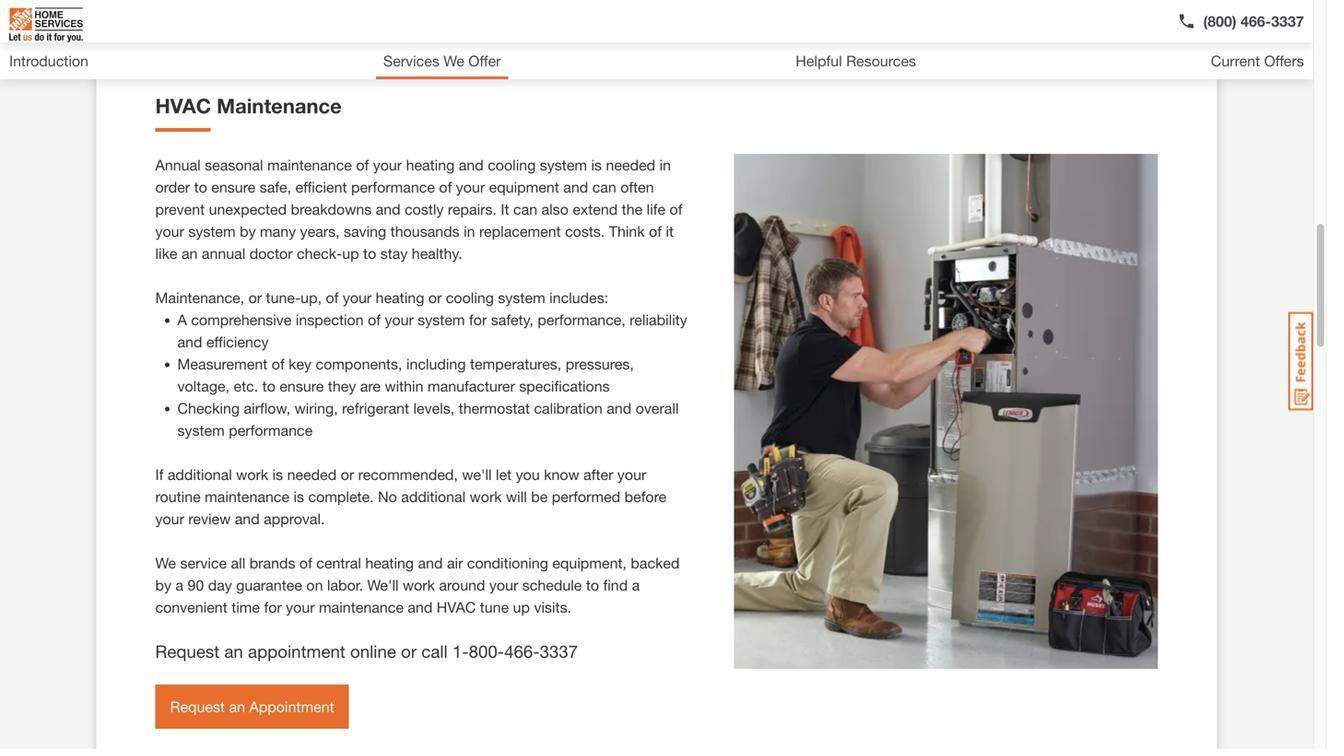 Task type: vqa. For each thing, say whether or not it's contained in the screenshot.
Other 'number field'
no



Task type: locate. For each thing, give the bounding box(es) containing it.
0 horizontal spatial 3337
[[540, 641, 578, 662]]

ensure down key
[[280, 377, 324, 395]]

0 vertical spatial hvac
[[155, 94, 211, 118]]

years,
[[300, 223, 340, 240]]

up down the saving
[[342, 245, 359, 262]]

etc.
[[234, 377, 258, 395]]

an for appointment
[[224, 641, 243, 662]]

and inside if additional work is needed or recommended, we'll let you know after your routine maintenance is complete. no additional work will be performed before your review and approval.
[[235, 510, 260, 528]]

1 horizontal spatial performance
[[351, 178, 435, 196]]

0 vertical spatial by
[[240, 223, 256, 240]]

many
[[260, 223, 296, 240]]

0 vertical spatial is
[[591, 156, 602, 174]]

by
[[240, 223, 256, 240], [155, 576, 171, 594]]

all
[[231, 554, 245, 572]]

0 horizontal spatial for
[[264, 599, 282, 616]]

3337 down visits.
[[540, 641, 578, 662]]

service
[[180, 554, 227, 572]]

heating down stay
[[376, 289, 424, 306]]

breakdowns
[[291, 200, 372, 218]]

can up extend at the left top of page
[[592, 178, 616, 196]]

1 horizontal spatial for
[[469, 311, 487, 329]]

0 vertical spatial for
[[469, 311, 487, 329]]

ensure down seasonal
[[211, 178, 256, 196]]

0 vertical spatial heating
[[406, 156, 455, 174]]

maintenance down labor.
[[319, 599, 404, 616]]

0 horizontal spatial 466-
[[504, 641, 540, 662]]

request an appointment online or call 1-800-466-3337
[[155, 641, 578, 662]]

additional down recommended,
[[401, 488, 466, 505]]

no
[[378, 488, 397, 505]]

0 horizontal spatial a
[[176, 576, 183, 594]]

0 vertical spatial needed
[[606, 156, 655, 174]]

0 vertical spatial 3337
[[1271, 12, 1304, 30]]

performance up costly
[[351, 178, 435, 196]]

maintenance up efficient at left top
[[267, 156, 352, 174]]

complete.
[[308, 488, 374, 505]]

1 vertical spatial for
[[264, 599, 282, 616]]

do it for you logo image
[[9, 0, 83, 50]]

work down we'll
[[470, 488, 502, 505]]

466- right (800)
[[1241, 12, 1271, 30]]

heating inside maintenance, or tune-up, of your heating or cooling system includes: a comprehensive inspection of your system for safety, performance, reliability and efficiency measurement of key components, including temperatures, pressures, voltage, etc. to ensure they are within manufacturer specifications checking airflow, wiring, refrigerant levels, thermostat calibration and overall system performance
[[376, 289, 424, 306]]

offer
[[468, 52, 501, 70]]

0 horizontal spatial we
[[155, 554, 176, 572]]

we left offer
[[444, 52, 464, 70]]

in up life
[[660, 156, 671, 174]]

1 horizontal spatial 3337
[[1271, 12, 1304, 30]]

day
[[208, 576, 232, 594]]

up,
[[301, 289, 322, 306]]

1 vertical spatial up
[[513, 599, 530, 616]]

an inside request an appointment link
[[229, 698, 245, 716]]

let
[[496, 466, 512, 483]]

additional
[[168, 466, 232, 483], [401, 488, 466, 505]]

maintenance, or tune-up, of your heating or cooling system includes: a comprehensive inspection of your system for safety, performance, reliability and efficiency measurement of key components, including temperatures, pressures, voltage, etc. to ensure they are within manufacturer specifications checking airflow, wiring, refrigerant levels, thermostat calibration and overall system performance
[[155, 289, 687, 439]]

system up annual
[[188, 223, 236, 240]]

backed
[[631, 554, 680, 572]]

1 horizontal spatial work
[[403, 576, 435, 594]]

request
[[155, 641, 220, 662], [170, 698, 225, 716]]

maintenance inside we service all brands of central heating and air conditioning equipment, backed by a 90 day guarantee on labor. we'll work around your schedule to find a convenient time for your maintenance and hvac tune up visits.
[[319, 599, 404, 616]]

to down equipment,
[[586, 576, 599, 594]]

1 vertical spatial ensure
[[280, 377, 324, 395]]

466- down the tune
[[504, 641, 540, 662]]

1 vertical spatial we
[[155, 554, 176, 572]]

0 vertical spatial we
[[444, 52, 464, 70]]

1 vertical spatial work
[[470, 488, 502, 505]]

1 vertical spatial by
[[155, 576, 171, 594]]

can right 'it'
[[513, 200, 537, 218]]

maintenance inside if additional work is needed or recommended, we'll let you know after your routine maintenance is complete. no additional work will be performed before your review and approval.
[[205, 488, 289, 505]]

be
[[531, 488, 548, 505]]

introduction
[[9, 52, 88, 70]]

0 horizontal spatial up
[[342, 245, 359, 262]]

2 vertical spatial heating
[[365, 554, 414, 572]]

services
[[383, 52, 439, 70]]

by down the 'unexpected'
[[240, 223, 256, 240]]

of right inspection
[[368, 311, 381, 329]]

brands
[[249, 554, 295, 572]]

for left safety, on the left top of page
[[469, 311, 487, 329]]

2 vertical spatial maintenance
[[319, 599, 404, 616]]

is
[[591, 156, 602, 174], [272, 466, 283, 483], [294, 488, 304, 505]]

before
[[624, 488, 667, 505]]

safe,
[[260, 178, 291, 196]]

1 horizontal spatial up
[[513, 599, 530, 616]]

heating inside we service all brands of central heating and air conditioning equipment, backed by a 90 day guarantee on labor. we'll work around your schedule to find a convenient time for your maintenance and hvac tune up visits.
[[365, 554, 414, 572]]

work
[[236, 466, 268, 483], [470, 488, 502, 505], [403, 576, 435, 594]]

of up on
[[299, 554, 312, 572]]

feedback link image
[[1288, 312, 1313, 411]]

ensure
[[211, 178, 256, 196], [280, 377, 324, 395]]

1 vertical spatial request
[[170, 698, 225, 716]]

find
[[603, 576, 628, 594]]

2 horizontal spatial is
[[591, 156, 602, 174]]

1 horizontal spatial needed
[[606, 156, 655, 174]]

a left the 90
[[176, 576, 183, 594]]

hvac up annual
[[155, 94, 211, 118]]

0 vertical spatial up
[[342, 245, 359, 262]]

and down 'a'
[[177, 333, 202, 351]]

in down "repairs."
[[464, 223, 475, 240]]

and right review
[[235, 510, 260, 528]]

current
[[1211, 52, 1260, 70]]

can
[[592, 178, 616, 196], [513, 200, 537, 218]]

0 horizontal spatial additional
[[168, 466, 232, 483]]

performance
[[351, 178, 435, 196], [229, 422, 313, 439]]

for down guarantee
[[264, 599, 282, 616]]

by left the 90
[[155, 576, 171, 594]]

or inside if additional work is needed or recommended, we'll let you know after your routine maintenance is complete. no additional work will be performed before your review and approval.
[[341, 466, 354, 483]]

a
[[176, 576, 183, 594], [632, 576, 640, 594]]

an inside annual seasonal maintenance of your heating and cooling system is needed in order to ensure safe, efficient performance of your equipment and can often prevent unexpected breakdowns and costly repairs. it can also extend the life of your system by many years, saving thousands in replacement costs. think of it like an annual doctor check-up to stay healthy.
[[182, 245, 198, 262]]

0 vertical spatial in
[[660, 156, 671, 174]]

1 horizontal spatial by
[[240, 223, 256, 240]]

your up "repairs."
[[456, 178, 485, 196]]

needed up often
[[606, 156, 655, 174]]

life
[[647, 200, 665, 218]]

by inside annual seasonal maintenance of your heating and cooling system is needed in order to ensure safe, efficient performance of your equipment and can often prevent unexpected breakdowns and costly repairs. it can also extend the life of your system by many years, saving thousands in replacement costs. think of it like an annual doctor check-up to stay healthy.
[[240, 223, 256, 240]]

up inside we service all brands of central heating and air conditioning equipment, backed by a 90 day guarantee on labor. we'll work around your schedule to find a convenient time for your maintenance and hvac tune up visits.
[[513, 599, 530, 616]]

resources
[[846, 52, 916, 70]]

maintenance
[[217, 94, 342, 118]]

or up complete.
[[341, 466, 354, 483]]

3337 up offers
[[1271, 12, 1304, 30]]

heating for or
[[376, 289, 424, 306]]

0 vertical spatial can
[[592, 178, 616, 196]]

1 vertical spatial additional
[[401, 488, 466, 505]]

hvac inside we service all brands of central heating and air conditioning equipment, backed by a 90 day guarantee on labor. we'll work around your schedule to find a convenient time for your maintenance and hvac tune up visits.
[[437, 599, 476, 616]]

work right we'll
[[403, 576, 435, 594]]

helpful
[[796, 52, 842, 70]]

prevent
[[155, 200, 205, 218]]

1 horizontal spatial a
[[632, 576, 640, 594]]

we'll
[[462, 466, 492, 483]]

services we offer
[[383, 52, 501, 70]]

0 vertical spatial 466-
[[1241, 12, 1271, 30]]

if additional work is needed or recommended, we'll let you know after your routine maintenance is complete. no additional work will be performed before your review and approval.
[[155, 466, 667, 528]]

1 vertical spatial hvac
[[437, 599, 476, 616]]

0 vertical spatial additional
[[168, 466, 232, 483]]

1 vertical spatial in
[[464, 223, 475, 240]]

1 vertical spatial cooling
[[446, 289, 494, 306]]

within
[[385, 377, 423, 395]]

an
[[182, 245, 198, 262], [224, 641, 243, 662], [229, 698, 245, 716]]

1 horizontal spatial 466-
[[1241, 12, 1271, 30]]

of up breakdowns
[[356, 156, 369, 174]]

convenient
[[155, 599, 227, 616]]

visits.
[[534, 599, 571, 616]]

cooling
[[488, 156, 536, 174], [446, 289, 494, 306]]

in
[[660, 156, 671, 174], [464, 223, 475, 240]]

0 horizontal spatial work
[[236, 466, 268, 483]]

performance down "airflow,"
[[229, 422, 313, 439]]

hvac maintenance
[[155, 94, 342, 118]]

your down "conditioning"
[[489, 576, 518, 594]]

maintenance inside annual seasonal maintenance of your heating and cooling system is needed in order to ensure safe, efficient performance of your equipment and can often prevent unexpected breakdowns and costly repairs. it can also extend the life of your system by many years, saving thousands in replacement costs. think of it like an annual doctor check-up to stay healthy.
[[267, 156, 352, 174]]

your up the like
[[155, 223, 184, 240]]

levels,
[[413, 400, 455, 417]]

your up inspection
[[343, 289, 372, 306]]

1 horizontal spatial additional
[[401, 488, 466, 505]]

seasonal
[[205, 156, 263, 174]]

needed up complete.
[[287, 466, 337, 483]]

an left appointment
[[229, 698, 245, 716]]

3337
[[1271, 12, 1304, 30], [540, 641, 578, 662]]

1 vertical spatial an
[[224, 641, 243, 662]]

your down the routine
[[155, 510, 184, 528]]

0 horizontal spatial performance
[[229, 422, 313, 439]]

0 vertical spatial an
[[182, 245, 198, 262]]

2 vertical spatial is
[[294, 488, 304, 505]]

a right "find"
[[632, 576, 640, 594]]

heating
[[406, 156, 455, 174], [376, 289, 424, 306], [365, 554, 414, 572]]

your up the saving
[[373, 156, 402, 174]]

request an appointment
[[170, 698, 334, 716]]

an down time
[[224, 641, 243, 662]]

heating up costly
[[406, 156, 455, 174]]

0 horizontal spatial by
[[155, 576, 171, 594]]

0 horizontal spatial hvac
[[155, 94, 211, 118]]

1 horizontal spatial hvac
[[437, 599, 476, 616]]

0 horizontal spatial needed
[[287, 466, 337, 483]]

0 vertical spatial maintenance
[[267, 156, 352, 174]]

we left service
[[155, 554, 176, 572]]

offers
[[1264, 52, 1304, 70]]

2 vertical spatial an
[[229, 698, 245, 716]]

like
[[155, 245, 177, 262]]

1 vertical spatial is
[[272, 466, 283, 483]]

needed inside annual seasonal maintenance of your heating and cooling system is needed in order to ensure safe, efficient performance of your equipment and can often prevent unexpected breakdowns and costly repairs. it can also extend the life of your system by many years, saving thousands in replacement costs. think of it like an annual doctor check-up to stay healthy.
[[606, 156, 655, 174]]

1 vertical spatial heating
[[376, 289, 424, 306]]

and left air
[[418, 554, 443, 572]]

time
[[231, 599, 260, 616]]

and up "repairs."
[[459, 156, 484, 174]]

also
[[541, 200, 569, 218]]

measurement
[[177, 355, 268, 373]]

additional up the routine
[[168, 466, 232, 483]]

they
[[328, 377, 356, 395]]

and up call
[[408, 599, 433, 616]]

an right the like
[[182, 245, 198, 262]]

0 vertical spatial ensure
[[211, 178, 256, 196]]

0 vertical spatial cooling
[[488, 156, 536, 174]]

0 vertical spatial request
[[155, 641, 220, 662]]

your
[[373, 156, 402, 174], [456, 178, 485, 196], [155, 223, 184, 240], [343, 289, 372, 306], [385, 311, 414, 329], [617, 466, 646, 483], [155, 510, 184, 528], [489, 576, 518, 594], [286, 599, 315, 616]]

equipment
[[489, 178, 559, 196]]

cooling up equipment
[[488, 156, 536, 174]]

an for appointment
[[229, 698, 245, 716]]

0 vertical spatial performance
[[351, 178, 435, 196]]

heating up we'll
[[365, 554, 414, 572]]

1 vertical spatial needed
[[287, 466, 337, 483]]

of left key
[[272, 355, 284, 373]]

hvac down around
[[437, 599, 476, 616]]

cooling up safety, on the left top of page
[[446, 289, 494, 306]]

to up "airflow,"
[[262, 377, 275, 395]]

review
[[188, 510, 231, 528]]

up right the tune
[[513, 599, 530, 616]]

to inside maintenance, or tune-up, of your heating or cooling system includes: a comprehensive inspection of your system for safety, performance, reliability and efficiency measurement of key components, including temperatures, pressures, voltage, etc. to ensure they are within manufacturer specifications checking airflow, wiring, refrigerant levels, thermostat calibration and overall system performance
[[262, 377, 275, 395]]

airflow,
[[244, 400, 290, 417]]

1 vertical spatial performance
[[229, 422, 313, 439]]

system down checking
[[177, 422, 225, 439]]

2 vertical spatial work
[[403, 576, 435, 594]]

work up approval.
[[236, 466, 268, 483]]

thousands
[[390, 223, 460, 240]]

of right life
[[670, 200, 682, 218]]

maintenance up review
[[205, 488, 289, 505]]

replacement
[[479, 223, 561, 240]]

0 horizontal spatial ensure
[[211, 178, 256, 196]]

1 horizontal spatial ensure
[[280, 377, 324, 395]]

healthy.
[[412, 245, 462, 262]]

appointment
[[249, 698, 334, 716]]

2 horizontal spatial work
[[470, 488, 502, 505]]

a
[[177, 311, 187, 329]]

0 horizontal spatial can
[[513, 200, 537, 218]]

1 vertical spatial maintenance
[[205, 488, 289, 505]]

1 vertical spatial 3337
[[540, 641, 578, 662]]



Task type: describe. For each thing, give the bounding box(es) containing it.
reliability
[[630, 311, 687, 329]]

0 horizontal spatial in
[[464, 223, 475, 240]]

1 vertical spatial 466-
[[504, 641, 540, 662]]

1 horizontal spatial we
[[444, 52, 464, 70]]

to inside we service all brands of central heating and air conditioning equipment, backed by a 90 day guarantee on labor. we'll work around your schedule to find a convenient time for your maintenance and hvac tune up visits.
[[586, 576, 599, 594]]

system up including
[[418, 311, 465, 329]]

request for request an appointment online or call 1-800-466-3337
[[155, 641, 220, 662]]

often
[[620, 178, 654, 196]]

overall
[[636, 400, 679, 417]]

costs.
[[565, 223, 605, 240]]

inspection
[[296, 311, 364, 329]]

extend
[[573, 200, 618, 218]]

1 horizontal spatial in
[[660, 156, 671, 174]]

for inside we service all brands of central heating and air conditioning equipment, backed by a 90 day guarantee on labor. we'll work around your schedule to find a convenient time for your maintenance and hvac tune up visits.
[[264, 599, 282, 616]]

it
[[501, 200, 509, 218]]

1 horizontal spatial can
[[592, 178, 616, 196]]

is inside annual seasonal maintenance of your heating and cooling system is needed in order to ensure safe, efficient performance of your equipment and can often prevent unexpected breakdowns and costly repairs. it can also extend the life of your system by many years, saving thousands in replacement costs. think of it like an annual doctor check-up to stay healthy.
[[591, 156, 602, 174]]

of up costly
[[439, 178, 452, 196]]

0 horizontal spatial is
[[272, 466, 283, 483]]

online
[[350, 641, 396, 662]]

specifications
[[519, 377, 610, 395]]

we service all brands of central heating and air conditioning equipment, backed by a 90 day guarantee on labor. we'll work around your schedule to find a convenient time for your maintenance and hvac tune up visits.
[[155, 554, 680, 616]]

approval.
[[264, 510, 325, 528]]

for inside maintenance, or tune-up, of your heating or cooling system includes: a comprehensive inspection of your system for safety, performance, reliability and efficiency measurement of key components, including temperatures, pressures, voltage, etc. to ensure they are within manufacturer specifications checking airflow, wiring, refrigerant levels, thermostat calibration and overall system performance
[[469, 311, 487, 329]]

of inside we service all brands of central heating and air conditioning equipment, backed by a 90 day guarantee on labor. we'll work around your schedule to find a convenient time for your maintenance and hvac tune up visits.
[[299, 554, 312, 572]]

are
[[360, 377, 381, 395]]

by inside we service all brands of central heating and air conditioning equipment, backed by a 90 day guarantee on labor. we'll work around your schedule to find a convenient time for your maintenance and hvac tune up visits.
[[155, 576, 171, 594]]

the
[[622, 200, 643, 218]]

your up including
[[385, 311, 414, 329]]

we inside we service all brands of central heating and air conditioning equipment, backed by a 90 day guarantee on labor. we'll work around your schedule to find a convenient time for your maintenance and hvac tune up visits.
[[155, 554, 176, 572]]

helpful resources
[[796, 52, 916, 70]]

of right up,
[[326, 289, 339, 306]]

1-
[[452, 641, 469, 662]]

wiring,
[[295, 400, 338, 417]]

ensure inside maintenance, or tune-up, of your heating or cooling system includes: a comprehensive inspection of your system for safety, performance, reliability and efficiency measurement of key components, including temperatures, pressures, voltage, etc. to ensure they are within manufacturer specifications checking airflow, wiring, refrigerant levels, thermostat calibration and overall system performance
[[280, 377, 324, 395]]

annual
[[202, 245, 245, 262]]

up inside annual seasonal maintenance of your heating and cooling system is needed in order to ensure safe, efficient performance of your equipment and can often prevent unexpected breakdowns and costly repairs. it can also extend the life of your system by many years, saving thousands in replacement costs. think of it like an annual doctor check-up to stay healthy.
[[342, 245, 359, 262]]

call
[[421, 641, 448, 662]]

to down the saving
[[363, 245, 376, 262]]

2 a from the left
[[632, 576, 640, 594]]

stay
[[380, 245, 408, 262]]

including
[[406, 355, 466, 373]]

doctor
[[250, 245, 293, 262]]

calibration
[[534, 400, 603, 417]]

cooling inside maintenance, or tune-up, of your heating or cooling system includes: a comprehensive inspection of your system for safety, performance, reliability and efficiency measurement of key components, including temperatures, pressures, voltage, etc. to ensure they are within manufacturer specifications checking airflow, wiring, refrigerant levels, thermostat calibration and overall system performance
[[446, 289, 494, 306]]

if
[[155, 466, 163, 483]]

(800) 466-3337 link
[[1177, 10, 1304, 32]]

and left overall
[[607, 400, 632, 417]]

your down on
[[286, 599, 315, 616]]

of left it at the right top of the page
[[649, 223, 662, 240]]

manufacturer
[[428, 377, 515, 395]]

saving
[[344, 223, 386, 240]]

maintenance,
[[155, 289, 244, 306]]

comprehensive
[[191, 311, 292, 329]]

performed
[[552, 488, 620, 505]]

heating inside annual seasonal maintenance of your heating and cooling system is needed in order to ensure safe, efficient performance of your equipment and can often prevent unexpected breakdowns and costly repairs. it can also extend the life of your system by many years, saving thousands in replacement costs. think of it like an annual doctor check-up to stay healthy.
[[406, 156, 455, 174]]

you
[[516, 466, 540, 483]]

and up the saving
[[376, 200, 401, 218]]

work inside we service all brands of central heating and air conditioning equipment, backed by a 90 day guarantee on labor. we'll work around your schedule to find a convenient time for your maintenance and hvac tune up visits.
[[403, 576, 435, 594]]

heating for and
[[365, 554, 414, 572]]

cooling inside annual seasonal maintenance of your heating and cooling system is needed in order to ensure safe, efficient performance of your equipment and can often prevent unexpected breakdowns and costly repairs. it can also extend the life of your system by many years, saving thousands in replacement costs. think of it like an annual doctor check-up to stay healthy.
[[488, 156, 536, 174]]

on
[[306, 576, 323, 594]]

appointment
[[248, 641, 345, 662]]

order
[[155, 178, 190, 196]]

performance inside annual seasonal maintenance of your heating and cooling system is needed in order to ensure safe, efficient performance of your equipment and can often prevent unexpected breakdowns and costly repairs. it can also extend the life of your system by many years, saving thousands in replacement costs. think of it like an annual doctor check-up to stay healthy.
[[351, 178, 435, 196]]

check-
[[297, 245, 342, 262]]

90
[[188, 576, 204, 594]]

conditioning
[[467, 554, 548, 572]]

performance,
[[538, 311, 626, 329]]

or down healthy. at top
[[428, 289, 442, 306]]

request for request an appointment
[[170, 698, 225, 716]]

will
[[506, 488, 527, 505]]

man performs maintenance on lennox hvac system image
[[734, 154, 1158, 669]]

ensure inside annual seasonal maintenance of your heating and cooling system is needed in order to ensure safe, efficient performance of your equipment and can often prevent unexpected breakdowns and costly repairs. it can also extend the life of your system by many years, saving thousands in replacement costs. think of it like an annual doctor check-up to stay healthy.
[[211, 178, 256, 196]]

tune
[[480, 599, 509, 616]]

annual
[[155, 156, 201, 174]]

checking
[[177, 400, 240, 417]]

system up safety, on the left top of page
[[498, 289, 545, 306]]

or left call
[[401, 641, 417, 662]]

routine
[[155, 488, 201, 505]]

annual seasonal maintenance of your heating and cooling system is needed in order to ensure safe, efficient performance of your equipment and can often prevent unexpected breakdowns and costly repairs. it can also extend the life of your system by many years, saving thousands in replacement costs. think of it like an annual doctor check-up to stay healthy.
[[155, 156, 682, 262]]

voltage,
[[177, 377, 230, 395]]

after
[[584, 466, 613, 483]]

and up extend at the left top of page
[[563, 178, 588, 196]]

1 horizontal spatial is
[[294, 488, 304, 505]]

unexpected
[[209, 200, 287, 218]]

thermostat
[[459, 400, 530, 417]]

(800) 466-3337
[[1203, 12, 1304, 30]]

0 vertical spatial work
[[236, 466, 268, 483]]

around
[[439, 576, 485, 594]]

equipment,
[[552, 554, 627, 572]]

efficient
[[295, 178, 347, 196]]

schedule
[[522, 576, 582, 594]]

current offers
[[1211, 52, 1304, 70]]

tune-
[[266, 289, 301, 306]]

system up also
[[540, 156, 587, 174]]

800-
[[469, 641, 504, 662]]

1 a from the left
[[176, 576, 183, 594]]

components,
[[316, 355, 402, 373]]

or up comprehensive
[[248, 289, 262, 306]]

includes:
[[549, 289, 608, 306]]

labor.
[[327, 576, 363, 594]]

request an appointment link
[[155, 685, 349, 729]]

your up before
[[617, 466, 646, 483]]

pressures,
[[566, 355, 634, 373]]

recommended,
[[358, 466, 458, 483]]

refrigerant
[[342, 400, 409, 417]]

repairs.
[[448, 200, 497, 218]]

to right order
[[194, 178, 207, 196]]

needed inside if additional work is needed or recommended, we'll let you know after your routine maintenance is complete. no additional work will be performed before your review and approval.
[[287, 466, 337, 483]]

1 vertical spatial can
[[513, 200, 537, 218]]

know
[[544, 466, 579, 483]]

performance inside maintenance, or tune-up, of your heating or cooling system includes: a comprehensive inspection of your system for safety, performance, reliability and efficiency measurement of key components, including temperatures, pressures, voltage, etc. to ensure they are within manufacturer specifications checking airflow, wiring, refrigerant levels, thermostat calibration and overall system performance
[[229, 422, 313, 439]]

it
[[666, 223, 674, 240]]

efficiency
[[206, 333, 269, 351]]



